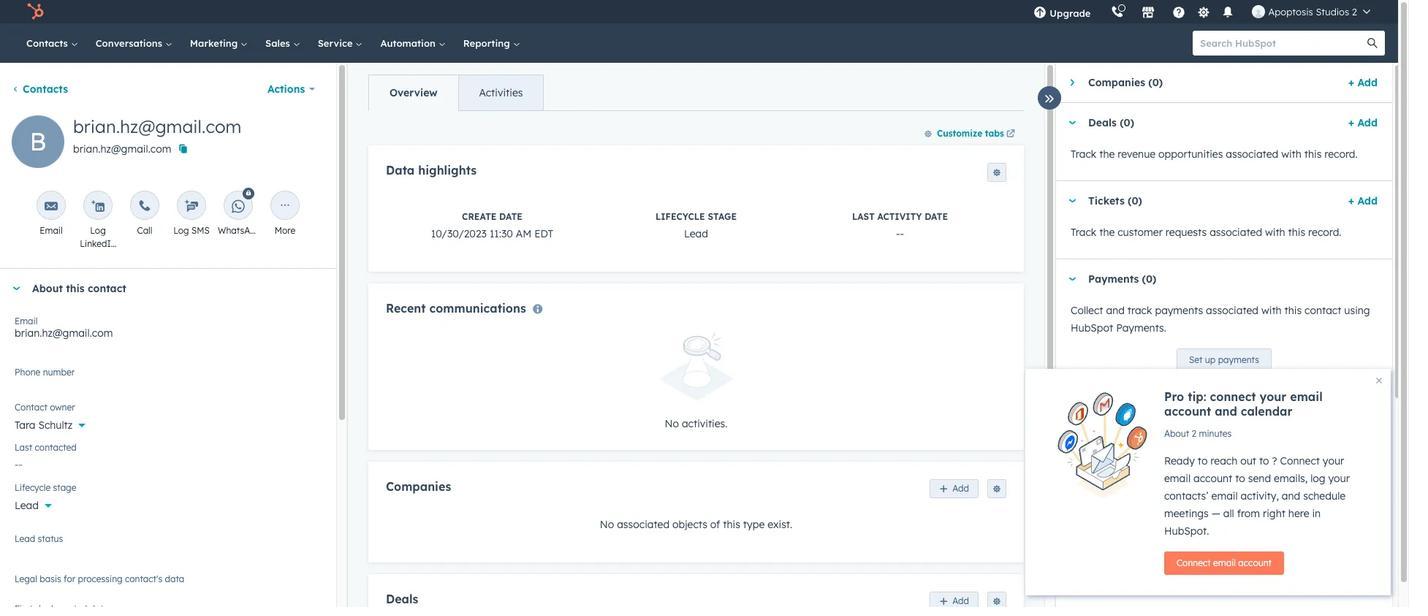 Task type: vqa. For each thing, say whether or not it's contained in the screenshot.
Website associated with Website
no



Task type: describe. For each thing, give the bounding box(es) containing it.
contact inside collect and track payments associated with this contact using hubspot payments.
[[1305, 304, 1342, 317]]

your inside see the files attached to your activities or uploaded to this record.
[[1191, 435, 1213, 448]]

is
[[1110, 560, 1118, 573]]

pro
[[1164, 390, 1184, 404]]

account inside pro tip: connect your email account and calendar
[[1164, 404, 1211, 419]]

?
[[1272, 455, 1277, 468]]

track for track the customer requests associated with this record.
[[1071, 226, 1097, 239]]

1 vertical spatial contact's
[[125, 574, 162, 585]]

hubspot image
[[26, 3, 44, 20]]

about for about 2 minutes
[[1164, 428, 1189, 439]]

files
[[1110, 435, 1129, 448]]

associated left the objects
[[617, 518, 670, 531]]

tara schultz image
[[1252, 5, 1266, 18]]

lead for lead
[[15, 499, 39, 512]]

caret image for payments
[[1068, 277, 1077, 281]]

marketplaces image
[[1142, 7, 1155, 20]]

with for requests
[[1265, 226, 1285, 239]]

about 2 minutes
[[1164, 428, 1232, 439]]

stage
[[708, 211, 737, 222]]

revenue
[[1118, 148, 1156, 161]]

interactions.
[[1071, 577, 1130, 591]]

opportunities
[[1159, 148, 1223, 161]]

contact for contact create attribution
[[1088, 511, 1128, 524]]

attribution
[[1167, 511, 1223, 524]]

add for companies (0)
[[1358, 76, 1378, 89]]

requests
[[1166, 226, 1207, 239]]

attribute contacts created to marketing activities. when a contact is created, hubspot gives credit to all that contact's interactions.
[[1071, 542, 1360, 591]]

all inside ready to reach out to ? connect your email account to send emails, log your contacts' email activity, and schedule meetings — all from right here in hubspot.
[[1223, 507, 1234, 520]]

track
[[1128, 304, 1152, 317]]

last for last contacted
[[15, 442, 32, 453]]

Search HubSpot search field
[[1193, 31, 1372, 56]]

menu containing apoptosis studios 2
[[1024, 0, 1381, 23]]

and inside ready to reach out to ? connect your email account to send emails, log your contacts' email activity, and schedule meetings — all from right here in hubspot.
[[1282, 490, 1301, 503]]

create
[[1132, 511, 1164, 524]]

data highlights
[[386, 163, 477, 178]]

record. for track the revenue opportunities associated with this record.
[[1325, 148, 1358, 161]]

tabs
[[985, 128, 1004, 139]]

exist.
[[768, 518, 792, 531]]

communications
[[429, 301, 526, 316]]

see
[[1071, 435, 1089, 448]]

notifications image
[[1222, 7, 1235, 20]]

track for track the revenue opportunities associated with this record.
[[1071, 148, 1097, 161]]

conversations
[[96, 37, 165, 49]]

log for log sms
[[173, 225, 189, 236]]

of
[[710, 518, 720, 531]]

deals (0) button
[[1056, 103, 1342, 143]]

last contacted
[[15, 442, 77, 453]]

whatsapp
[[218, 225, 261, 236]]

contact's inside attribute contacts created to marketing activities. when a contact is created, hubspot gives credit to all that contact's interactions.
[[1316, 560, 1360, 573]]

linkedin
[[80, 238, 116, 249]]

no for no activities.
[[665, 417, 679, 430]]

data
[[165, 574, 184, 585]]

minutes
[[1199, 428, 1232, 439]]

up
[[1205, 354, 1216, 365]]

data
[[386, 163, 415, 178]]

last for last activity date --
[[852, 211, 875, 222]]

connect email account
[[1177, 558, 1272, 569]]

caret image for companies
[[1070, 78, 1074, 87]]

the for customer
[[1099, 226, 1115, 239]]

payments.
[[1116, 322, 1167, 335]]

activities. inside attribute contacts created to marketing activities. when a contact is created, hubspot gives credit to all that contact's interactions.
[[1266, 542, 1312, 555]]

service
[[318, 37, 356, 49]]

ready
[[1164, 455, 1195, 468]]

credit
[[1237, 560, 1264, 573]]

and inside collect and track payments associated with this contact using hubspot payments.
[[1106, 304, 1125, 317]]

out
[[1240, 455, 1256, 468]]

highlights
[[418, 163, 477, 178]]

(0) for tickets (0)
[[1128, 194, 1142, 208]]

with for opportunities
[[1281, 148, 1302, 161]]

automation link
[[372, 23, 454, 63]]

processing
[[78, 574, 123, 585]]

Last contacted text field
[[15, 451, 322, 474]]

add for deals (0)
[[1358, 116, 1378, 129]]

set
[[1189, 354, 1203, 365]]

overview button
[[369, 75, 458, 110]]

marketing link
[[181, 23, 257, 63]]

contact inside dropdown button
[[88, 282, 126, 295]]

sms
[[191, 225, 210, 236]]

add button for deals
[[930, 592, 979, 607]]

contact create attribution
[[1088, 511, 1223, 524]]

about for about this contact
[[32, 282, 63, 295]]

hubspot inside collect and track payments associated with this contact using hubspot payments.
[[1071, 322, 1113, 335]]

track the customer requests associated with this record.
[[1071, 226, 1342, 239]]

message
[[79, 251, 117, 262]]

—
[[1212, 507, 1220, 520]]

using
[[1344, 304, 1370, 317]]

+ add button for track the revenue opportunities associated with this record.
[[1348, 114, 1378, 132]]

tara schultz
[[15, 419, 73, 432]]

help image
[[1173, 7, 1186, 20]]

calendar
[[1241, 404, 1293, 419]]

search button
[[1360, 31, 1385, 56]]

the for revenue
[[1099, 148, 1115, 161]]

(0) for payments (0)
[[1142, 273, 1157, 286]]

attached
[[1132, 435, 1176, 448]]

no for no associated objects of this type exist.
[[600, 518, 614, 531]]

tickets (0)
[[1088, 194, 1142, 208]]

apoptosis studios 2 button
[[1244, 0, 1379, 23]]

about this contact button
[[0, 269, 322, 308]]

activities
[[1216, 435, 1259, 448]]

tickets
[[1088, 194, 1125, 208]]

associated for payments
[[1206, 304, 1259, 317]]

hubspot.
[[1164, 525, 1209, 538]]

+ for track the customer requests associated with this record.
[[1348, 194, 1354, 208]]

caret image for about
[[12, 287, 20, 291]]

last activity date --
[[852, 211, 948, 241]]

more image
[[278, 200, 292, 213]]

your up log
[[1323, 455, 1344, 468]]

email down ready
[[1164, 472, 1191, 485]]

am
[[516, 228, 532, 241]]

log linkedin message image
[[91, 200, 105, 213]]

1 + add from the top
[[1348, 76, 1378, 89]]

create date 10/30/2023 11:30 am edt
[[431, 211, 553, 241]]

hubspot inside attribute contacts created to marketing activities. when a contact is created, hubspot gives credit to all that contact's interactions.
[[1163, 560, 1206, 573]]

gives
[[1209, 560, 1234, 573]]

+ for track the revenue opportunities associated with this record.
[[1348, 116, 1354, 129]]

email for email
[[40, 225, 63, 236]]

+ add for track the revenue opportunities associated with this record.
[[1348, 116, 1378, 129]]

calling icon button
[[1105, 2, 1130, 21]]

uploaded
[[1275, 435, 1320, 448]]

contacts
[[1116, 542, 1158, 555]]

date inside last activity date --
[[925, 211, 948, 222]]

lifecycle for lifecycle stage lead
[[656, 211, 705, 222]]

calling icon image
[[1111, 6, 1124, 19]]

upgrade image
[[1034, 7, 1047, 20]]

log
[[1311, 472, 1326, 485]]

right
[[1263, 507, 1286, 520]]

1 vertical spatial payments
[[1218, 354, 1259, 365]]

contact create attribution button
[[1056, 498, 1378, 537]]

to left the send
[[1235, 472, 1245, 485]]

this inside see the files attached to your activities or uploaded to this record.
[[1336, 435, 1353, 448]]

set up payments link
[[1177, 349, 1272, 372]]

Phone number text field
[[15, 365, 322, 394]]

(0) for companies (0)
[[1149, 76, 1163, 89]]

settings link
[[1195, 4, 1213, 19]]

close image
[[1376, 378, 1382, 384]]

collect
[[1071, 304, 1103, 317]]



Task type: locate. For each thing, give the bounding box(es) containing it.
customize tabs link
[[917, 122, 1024, 145]]

navigation containing overview
[[368, 75, 544, 111]]

1 vertical spatial + add button
[[1348, 114, 1378, 132]]

2 + add from the top
[[1348, 116, 1378, 129]]

0 vertical spatial record.
[[1325, 148, 1358, 161]]

to left reach in the right bottom of the page
[[1198, 455, 1208, 468]]

0 vertical spatial +
[[1348, 76, 1354, 89]]

reach
[[1211, 455, 1238, 468]]

2 vertical spatial + add button
[[1348, 192, 1378, 210]]

about this contact
[[32, 282, 126, 295]]

2 + from the top
[[1348, 116, 1354, 129]]

contact's left data
[[125, 574, 162, 585]]

record.
[[1325, 148, 1358, 161], [1308, 226, 1342, 239], [1071, 452, 1104, 466]]

1 vertical spatial caret image
[[1068, 277, 1077, 281]]

caret image inside companies (0) "dropdown button"
[[1070, 78, 1074, 87]]

0 vertical spatial contacts link
[[18, 23, 87, 63]]

caret image inside the deals (0) dropdown button
[[1068, 121, 1077, 125]]

payments inside collect and track payments associated with this contact using hubspot payments.
[[1155, 304, 1203, 317]]

(0) right tickets
[[1128, 194, 1142, 208]]

lead inside lifecycle stage lead
[[684, 228, 708, 241]]

associated inside collect and track payments associated with this contact using hubspot payments.
[[1206, 304, 1259, 317]]

0 horizontal spatial lifecycle
[[15, 482, 51, 493]]

your right log
[[1328, 472, 1350, 485]]

1 horizontal spatial date
[[925, 211, 948, 222]]

lead down the lifecycle stage
[[15, 499, 39, 512]]

3 + add from the top
[[1348, 194, 1378, 208]]

email inside pro tip: connect your email account and calendar
[[1290, 390, 1323, 404]]

upgrade
[[1050, 7, 1091, 19]]

caret image left companies (0)
[[1070, 78, 1074, 87]]

contact up tara
[[15, 402, 47, 413]]

date right activity
[[925, 211, 948, 222]]

0 horizontal spatial 2
[[1192, 428, 1197, 439]]

1 vertical spatial companies
[[386, 479, 451, 494]]

0 horizontal spatial email
[[15, 316, 38, 327]]

0 vertical spatial brian.hz@gmail.com
[[73, 115, 242, 137]]

log linkedin message
[[79, 225, 117, 262]]

0 horizontal spatial connect
[[1177, 558, 1211, 569]]

contacted
[[35, 442, 77, 453]]

lifecycle inside lifecycle stage lead
[[656, 211, 705, 222]]

to up gives
[[1201, 542, 1211, 555]]

0 vertical spatial no
[[665, 417, 679, 430]]

log up linkedin
[[90, 225, 106, 236]]

the right see
[[1091, 435, 1107, 448]]

lead for lead status
[[15, 534, 35, 545]]

your up reach in the right bottom of the page
[[1191, 435, 1213, 448]]

email inside button
[[1213, 558, 1236, 569]]

+ add for track the customer requests associated with this record.
[[1348, 194, 1378, 208]]

contact
[[15, 402, 47, 413], [1088, 511, 1128, 524]]

2 add button from the top
[[930, 592, 979, 607]]

contact inside attribute contacts created to marketing activities. when a contact is created, hubspot gives credit to all that contact's interactions.
[[1071, 560, 1108, 573]]

lifecycle for lifecycle stage
[[15, 482, 51, 493]]

caret image left tickets
[[1068, 199, 1077, 203]]

caret image left deals (0)
[[1068, 121, 1077, 125]]

2 + add button from the top
[[1348, 114, 1378, 132]]

contact left using
[[1305, 304, 1342, 317]]

add for tickets (0)
[[1358, 194, 1378, 208]]

1 add button from the top
[[930, 479, 979, 498]]

0 vertical spatial lead
[[684, 228, 708, 241]]

1 horizontal spatial companies
[[1088, 76, 1145, 89]]

connect inside ready to reach out to ? connect your email account to send emails, log your contacts' email activity, and schedule meetings — all from right here in hubspot.
[[1280, 455, 1320, 468]]

hubspot down collect
[[1071, 322, 1113, 335]]

2 vertical spatial +
[[1348, 194, 1354, 208]]

lead button
[[15, 491, 322, 515]]

no activities. alert
[[386, 334, 1006, 432]]

0 horizontal spatial contact's
[[125, 574, 162, 585]]

to left ?
[[1259, 455, 1269, 468]]

1 vertical spatial + add
[[1348, 116, 1378, 129]]

1 vertical spatial contact
[[1305, 304, 1342, 317]]

with inside collect and track payments associated with this contact using hubspot payments.
[[1262, 304, 1282, 317]]

notifications button
[[1216, 0, 1241, 23]]

0 vertical spatial deals
[[1088, 116, 1117, 129]]

1 horizontal spatial deals
[[1088, 116, 1117, 129]]

0 vertical spatial with
[[1281, 148, 1302, 161]]

customize tabs
[[937, 128, 1004, 139]]

2 right studios
[[1352, 6, 1357, 18]]

deals for deals (0)
[[1088, 116, 1117, 129]]

whatsapp image
[[232, 200, 245, 213]]

0 horizontal spatial contact
[[15, 402, 47, 413]]

caret image inside the 'attachments' dropdown button
[[1068, 408, 1077, 412]]

0 horizontal spatial about
[[32, 282, 63, 295]]

contact down attribute
[[1071, 560, 1108, 573]]

1 + from the top
[[1348, 76, 1354, 89]]

email brian.hz@gmail.com
[[15, 316, 113, 340]]

2 vertical spatial brian.hz@gmail.com
[[15, 327, 113, 340]]

caret image
[[1070, 78, 1074, 87], [1068, 199, 1077, 203], [12, 287, 20, 291], [1068, 408, 1077, 412]]

log sms image
[[185, 200, 198, 213]]

help button
[[1167, 0, 1192, 23]]

companies
[[1088, 76, 1145, 89], [386, 479, 451, 494]]

connect
[[1210, 390, 1256, 404]]

customer
[[1118, 226, 1163, 239]]

lifecycle stage
[[15, 482, 76, 493]]

for
[[64, 574, 75, 585]]

here
[[1288, 507, 1309, 520]]

caret image inside about this contact dropdown button
[[12, 287, 20, 291]]

1 horizontal spatial payments
[[1218, 354, 1259, 365]]

1 vertical spatial connect
[[1177, 558, 1211, 569]]

2 log from the left
[[173, 225, 189, 236]]

tip:
[[1188, 390, 1207, 404]]

1 track from the top
[[1071, 148, 1097, 161]]

1 horizontal spatial contact
[[1088, 511, 1128, 524]]

and inside pro tip: connect your email account and calendar
[[1215, 404, 1237, 419]]

1 horizontal spatial contact's
[[1316, 560, 1360, 573]]

0 vertical spatial contact
[[88, 282, 126, 295]]

0 vertical spatial lifecycle
[[656, 211, 705, 222]]

associated down payments (0) dropdown button
[[1206, 304, 1259, 317]]

add button for companies
[[930, 479, 979, 498]]

1 horizontal spatial connect
[[1280, 455, 1320, 468]]

lifecycle stage lead
[[656, 211, 737, 241]]

email inside email brian.hz@gmail.com
[[15, 316, 38, 327]]

and left track
[[1106, 304, 1125, 317]]

1 horizontal spatial contact
[[1071, 560, 1108, 573]]

tara
[[15, 419, 35, 432]]

2 vertical spatial account
[[1238, 558, 1272, 569]]

email down marketing
[[1213, 558, 1236, 569]]

+ add button for track the customer requests associated with this record.
[[1348, 192, 1378, 210]]

2 vertical spatial and
[[1282, 490, 1301, 503]]

account inside ready to reach out to ? connect your email account to send emails, log your contacts' email activity, and schedule meetings — all from right here in hubspot.
[[1194, 472, 1233, 485]]

1 vertical spatial about
[[1164, 428, 1189, 439]]

activities. inside alert
[[682, 417, 728, 430]]

0 horizontal spatial date
[[499, 211, 523, 222]]

2 date from the left
[[925, 211, 948, 222]]

account down reach in the right bottom of the page
[[1194, 472, 1233, 485]]

associated for requests
[[1210, 226, 1262, 239]]

email image
[[45, 200, 58, 213]]

1 horizontal spatial hubspot
[[1163, 560, 1206, 573]]

2 left minutes
[[1192, 428, 1197, 439]]

all left that
[[1280, 560, 1291, 573]]

1 vertical spatial lifecycle
[[15, 482, 51, 493]]

1 vertical spatial all
[[1280, 560, 1291, 573]]

associated right opportunities
[[1226, 148, 1279, 161]]

1 vertical spatial lead
[[15, 499, 39, 512]]

conversations link
[[87, 23, 181, 63]]

email down email image
[[40, 225, 63, 236]]

email for email brian.hz@gmail.com
[[15, 316, 38, 327]]

your inside pro tip: connect your email account and calendar
[[1260, 390, 1287, 404]]

the down tickets
[[1099, 226, 1115, 239]]

caret image for deals
[[1068, 121, 1077, 125]]

1 vertical spatial activities.
[[1266, 542, 1312, 555]]

apoptosis studios 2
[[1268, 6, 1357, 18]]

0 vertical spatial last
[[852, 211, 875, 222]]

2 caret image from the top
[[1068, 277, 1077, 281]]

caret image up email brian.hz@gmail.com
[[12, 287, 20, 291]]

1 horizontal spatial last
[[852, 211, 875, 222]]

0 vertical spatial caret image
[[1068, 121, 1077, 125]]

marketplaces button
[[1133, 0, 1164, 23]]

add button
[[930, 479, 979, 498], [930, 592, 979, 607]]

companies (0) button
[[1056, 63, 1342, 102]]

deals inside dropdown button
[[1088, 116, 1117, 129]]

no activities.
[[665, 417, 728, 430]]

this inside collect and track payments associated with this contact using hubspot payments.
[[1285, 304, 1302, 317]]

0 vertical spatial add button
[[930, 479, 979, 498]]

the inside see the files attached to your activities or uploaded to this record.
[[1091, 435, 1107, 448]]

caret image up see
[[1068, 408, 1077, 412]]

date up '11:30'
[[499, 211, 523, 222]]

associated for opportunities
[[1226, 148, 1279, 161]]

activity,
[[1241, 490, 1279, 503]]

search image
[[1368, 38, 1378, 48]]

0 horizontal spatial deals
[[386, 592, 418, 607]]

date inside create date 10/30/2023 11:30 am edt
[[499, 211, 523, 222]]

lead down stage
[[684, 228, 708, 241]]

track down deals (0)
[[1071, 148, 1097, 161]]

type
[[743, 518, 765, 531]]

caret image for tickets
[[1068, 199, 1077, 203]]

lead left status
[[15, 534, 35, 545]]

log inside log linkedin message
[[90, 225, 106, 236]]

0 horizontal spatial hubspot
[[1071, 322, 1113, 335]]

0 vertical spatial and
[[1106, 304, 1125, 317]]

the left the revenue
[[1099, 148, 1115, 161]]

and
[[1106, 304, 1125, 317], [1215, 404, 1237, 419], [1282, 490, 1301, 503]]

1 vertical spatial 2
[[1192, 428, 1197, 439]]

0 horizontal spatial activities.
[[682, 417, 728, 430]]

1 log from the left
[[90, 225, 106, 236]]

legal
[[15, 574, 37, 585]]

log for log linkedin message
[[90, 225, 106, 236]]

to right credit
[[1267, 560, 1277, 573]]

2 track from the top
[[1071, 226, 1097, 239]]

navigation
[[368, 75, 544, 111]]

legal basis for processing contact's data
[[15, 574, 184, 585]]

deals
[[1088, 116, 1117, 129], [386, 592, 418, 607]]

contact's
[[1316, 560, 1360, 573], [125, 574, 162, 585]]

this feature is locked image
[[1206, 606, 1217, 607]]

log left sms
[[173, 225, 189, 236]]

0 vertical spatial account
[[1164, 404, 1211, 419]]

payments (0) button
[[1056, 259, 1372, 299]]

all right the —
[[1223, 507, 1234, 520]]

+ add
[[1348, 76, 1378, 89], [1348, 116, 1378, 129], [1348, 194, 1378, 208]]

1 vertical spatial account
[[1194, 472, 1233, 485]]

menu item
[[1101, 0, 1104, 23]]

0 horizontal spatial payments
[[1155, 304, 1203, 317]]

0 vertical spatial contact
[[15, 402, 47, 413]]

with for payments
[[1262, 304, 1282, 317]]

11:30
[[490, 228, 513, 241]]

record. inside see the files attached to your activities or uploaded to this record.
[[1071, 452, 1104, 466]]

log
[[90, 225, 106, 236], [173, 225, 189, 236]]

account up "about 2 minutes"
[[1164, 404, 1211, 419]]

1 vertical spatial contacts
[[23, 83, 68, 96]]

no inside alert
[[665, 417, 679, 430]]

contact up attribute
[[1088, 511, 1128, 524]]

3 + add button from the top
[[1348, 192, 1378, 210]]

to up ready
[[1178, 435, 1188, 448]]

service link
[[309, 23, 372, 63]]

lifecycle left stage
[[656, 211, 705, 222]]

0 vertical spatial the
[[1099, 148, 1115, 161]]

created
[[1161, 542, 1198, 555]]

connect inside connect email account button
[[1177, 558, 1211, 569]]

0 vertical spatial contacts
[[26, 37, 71, 49]]

0 horizontal spatial log
[[90, 225, 106, 236]]

about up ready
[[1164, 428, 1189, 439]]

no associated objects of this type exist.
[[600, 518, 792, 531]]

email up the —
[[1212, 490, 1238, 503]]

about
[[32, 282, 63, 295], [1164, 428, 1189, 439]]

1 vertical spatial deals
[[386, 592, 418, 607]]

connect email account button
[[1164, 552, 1284, 575]]

track down tickets
[[1071, 226, 1097, 239]]

companies for companies
[[386, 479, 451, 494]]

lead status
[[15, 534, 63, 545]]

attachments
[[1088, 403, 1153, 417]]

1 vertical spatial no
[[600, 518, 614, 531]]

contact inside dropdown button
[[1088, 511, 1128, 524]]

email
[[40, 225, 63, 236], [15, 316, 38, 327]]

lifecycle
[[656, 211, 705, 222], [15, 482, 51, 493]]

connect up emails,
[[1280, 455, 1320, 468]]

contact down 'message'
[[88, 282, 126, 295]]

contact
[[88, 282, 126, 295], [1305, 304, 1342, 317], [1071, 560, 1108, 573]]

1 horizontal spatial activities.
[[1266, 542, 1312, 555]]

payments right track
[[1155, 304, 1203, 317]]

0 vertical spatial contact's
[[1316, 560, 1360, 573]]

0 vertical spatial payments
[[1155, 304, 1203, 317]]

(0) for deals (0)
[[1120, 116, 1134, 129]]

0 vertical spatial activities.
[[682, 417, 728, 430]]

ready to reach out to ? connect your email account to send emails, log your contacts' email activity, and schedule meetings — all from right here in hubspot.
[[1164, 455, 1350, 538]]

1 vertical spatial and
[[1215, 404, 1237, 419]]

0 vertical spatial connect
[[1280, 455, 1320, 468]]

0 vertical spatial email
[[40, 225, 63, 236]]

2 - from the left
[[900, 228, 904, 241]]

call
[[137, 225, 152, 236]]

send
[[1248, 472, 1271, 485]]

call image
[[138, 200, 151, 213]]

1 horizontal spatial email
[[40, 225, 63, 236]]

menu
[[1024, 0, 1381, 23]]

1 vertical spatial +
[[1348, 116, 1354, 129]]

that
[[1294, 560, 1313, 573]]

basis
[[40, 574, 61, 585]]

2 vertical spatial with
[[1262, 304, 1282, 317]]

activities.
[[682, 417, 728, 430], [1266, 542, 1312, 555]]

deals for deals
[[386, 592, 418, 607]]

1 vertical spatial hubspot
[[1163, 560, 1206, 573]]

and down emails,
[[1282, 490, 1301, 503]]

recent communications
[[386, 301, 526, 316]]

marketing
[[1214, 542, 1263, 555]]

2 inside popup button
[[1352, 6, 1357, 18]]

tara schultz button
[[15, 411, 322, 435]]

companies for companies (0)
[[1088, 76, 1145, 89]]

hubspot down created
[[1163, 560, 1206, 573]]

1 caret image from the top
[[1068, 121, 1077, 125]]

phone
[[15, 367, 40, 378]]

3 + from the top
[[1348, 194, 1354, 208]]

all
[[1223, 507, 1234, 520], [1280, 560, 1291, 573]]

1 vertical spatial contact
[[1088, 511, 1128, 524]]

attribute
[[1071, 542, 1113, 555]]

contact owner
[[15, 402, 75, 413]]

caret image
[[1068, 121, 1077, 125], [1068, 277, 1077, 281]]

associated down tickets (0) dropdown button
[[1210, 226, 1262, 239]]

lead
[[684, 228, 708, 241], [15, 499, 39, 512], [15, 534, 35, 545]]

companies inside "dropdown button"
[[1088, 76, 1145, 89]]

recent
[[386, 301, 426, 316]]

(0) inside "dropdown button"
[[1149, 76, 1163, 89]]

1 + add button from the top
[[1348, 74, 1378, 91]]

caret image inside tickets (0) dropdown button
[[1068, 199, 1077, 203]]

connect down created
[[1177, 558, 1211, 569]]

1 vertical spatial with
[[1265, 226, 1285, 239]]

payments (0)
[[1088, 273, 1157, 286]]

0 horizontal spatial and
[[1106, 304, 1125, 317]]

payments right up
[[1218, 354, 1259, 365]]

0 vertical spatial + add
[[1348, 76, 1378, 89]]

last inside last activity date --
[[852, 211, 875, 222]]

your right connect
[[1260, 390, 1287, 404]]

a
[[1345, 542, 1351, 555]]

0 vertical spatial 2
[[1352, 6, 1357, 18]]

contacts link
[[18, 23, 87, 63], [12, 83, 68, 96]]

1 vertical spatial last
[[15, 442, 32, 453]]

0 vertical spatial about
[[32, 282, 63, 295]]

account inside button
[[1238, 558, 1272, 569]]

last down tara
[[15, 442, 32, 453]]

hubspot link
[[18, 3, 55, 20]]

track
[[1071, 148, 1097, 161], [1071, 226, 1097, 239]]

about inside dropdown button
[[32, 282, 63, 295]]

2 vertical spatial record.
[[1071, 452, 1104, 466]]

contact's down a
[[1316, 560, 1360, 573]]

1 vertical spatial brian.hz@gmail.com
[[73, 143, 171, 156]]

0 horizontal spatial companies
[[386, 479, 451, 494]]

actions
[[267, 83, 305, 96]]

and up minutes
[[1215, 404, 1237, 419]]

1 - from the left
[[896, 228, 900, 241]]

caret image up collect
[[1068, 277, 1077, 281]]

all inside attribute contacts created to marketing activities. when a contact is created, hubspot gives credit to all that contact's interactions.
[[1280, 560, 1291, 573]]

last left activity
[[852, 211, 875, 222]]

1 vertical spatial add button
[[930, 592, 979, 607]]

2 vertical spatial + add
[[1348, 194, 1378, 208]]

(0) up track
[[1142, 273, 1157, 286]]

0 vertical spatial companies
[[1088, 76, 1145, 89]]

from
[[1237, 507, 1260, 520]]

record. for track the customer requests associated with this record.
[[1308, 226, 1342, 239]]

caret image inside payments (0) dropdown button
[[1068, 277, 1077, 281]]

lead inside popup button
[[15, 499, 39, 512]]

email up uploaded
[[1290, 390, 1323, 404]]

1 date from the left
[[499, 211, 523, 222]]

emails,
[[1274, 472, 1308, 485]]

automation
[[380, 37, 438, 49]]

(0) up the revenue
[[1120, 116, 1134, 129]]

activity
[[877, 211, 922, 222]]

1 horizontal spatial about
[[1164, 428, 1189, 439]]

1 vertical spatial the
[[1099, 226, 1115, 239]]

contacts'
[[1164, 490, 1209, 503]]

companies (0)
[[1088, 76, 1163, 89]]

1 horizontal spatial all
[[1280, 560, 1291, 573]]

1 vertical spatial track
[[1071, 226, 1097, 239]]

apoptosis
[[1268, 6, 1313, 18]]

1 horizontal spatial and
[[1215, 404, 1237, 419]]

email up phone
[[15, 316, 38, 327]]

reporting link
[[454, 23, 529, 63]]

the for files
[[1091, 435, 1107, 448]]

2 horizontal spatial and
[[1282, 490, 1301, 503]]

1 horizontal spatial log
[[173, 225, 189, 236]]

to right uploaded
[[1323, 435, 1333, 448]]

lifecycle left 'stage'
[[15, 482, 51, 493]]

about up email brian.hz@gmail.com
[[32, 282, 63, 295]]

0 horizontal spatial last
[[15, 442, 32, 453]]

account down marketing
[[1238, 558, 1272, 569]]

1 vertical spatial contacts link
[[12, 83, 68, 96]]

brian.hz@gmail.com
[[73, 115, 242, 137], [73, 143, 171, 156], [15, 327, 113, 340]]

objects
[[672, 518, 707, 531]]

settings image
[[1197, 6, 1210, 19]]

0 vertical spatial track
[[1071, 148, 1097, 161]]

this inside about this contact dropdown button
[[66, 282, 85, 295]]

0 vertical spatial + add button
[[1348, 74, 1378, 91]]

more
[[275, 225, 295, 236]]

set up payments
[[1189, 354, 1259, 365]]

0 vertical spatial all
[[1223, 507, 1234, 520]]

contact for contact owner
[[15, 402, 47, 413]]

(0) up the deals (0) dropdown button
[[1149, 76, 1163, 89]]



